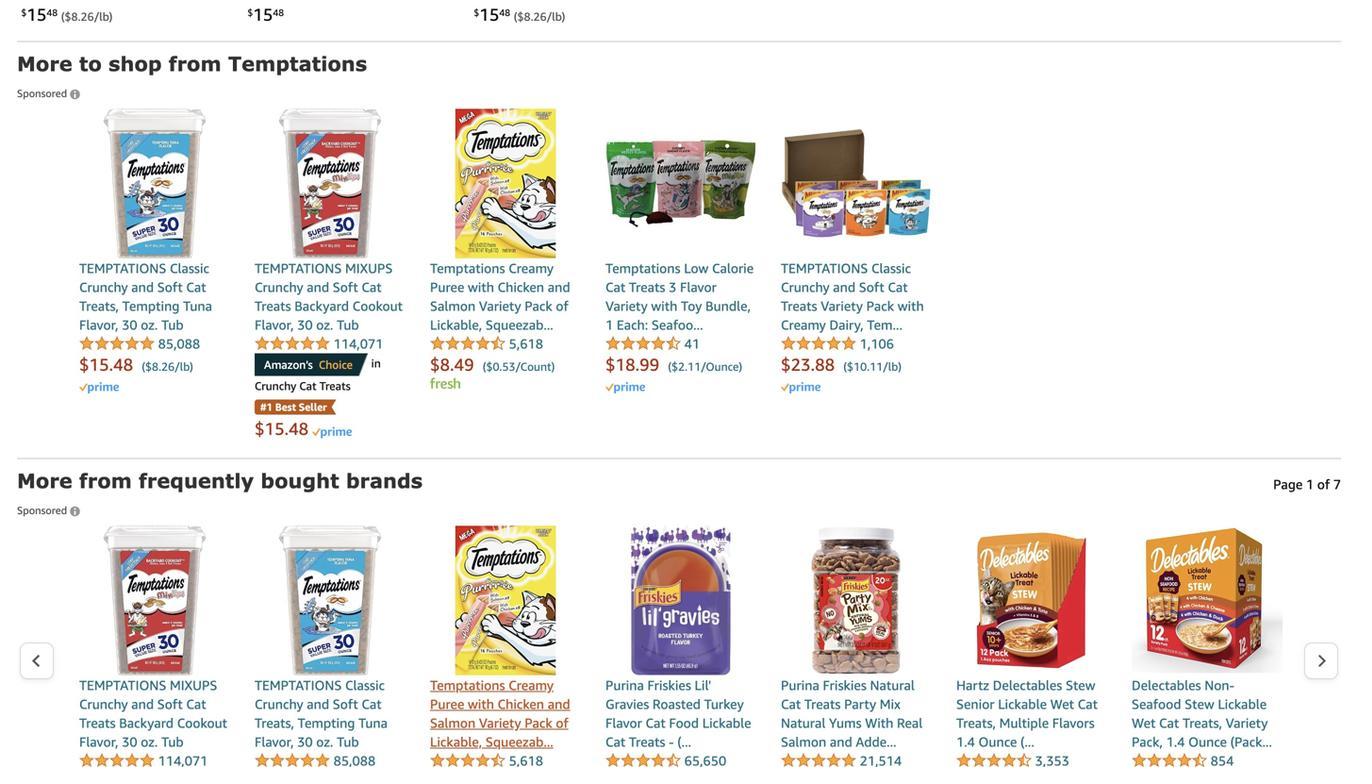 Task type: describe. For each thing, give the bounding box(es) containing it.
and inside "purina friskies natural cat treats party mix natural yums with real salmon and adde..."
[[830, 734, 853, 750]]

best
[[275, 401, 296, 413]]

more from frequently bought brands
[[17, 468, 423, 492]]

$23.88
[[781, 354, 835, 374]]

with inside temptations classic crunchy and soft cat treats variety pack with creamy dairy, tem...
[[898, 298, 924, 314]]

list containing $15.48
[[55, 108, 1304, 440]]

delectables non- seafood stew lickable wet cat treats, variety pack, 1.4 ounce (pack... link
[[1132, 525, 1283, 751]]

temptations classic crunchy and soft cat treats, tempting tuna flavor, 30 oz. tub image for topmost the temptations classic crunchy and soft cat treats, tempting tuna flavor, 30 oz. tub link
[[79, 108, 230, 259]]

7
[[1334, 476, 1342, 492]]

adde...
[[856, 734, 897, 750]]

stew inside hartz delectables stew senior lickable wet cat treats, multiple flavors 1.4 ounce (...
[[1066, 677, 1096, 693]]

in
[[371, 356, 381, 370]]

pack for $8.49
[[525, 298, 553, 314]]

treats, inside hartz delectables stew senior lickable wet cat treats, multiple flavors 1.4 ounce (...
[[957, 715, 996, 731]]

tem...
[[868, 317, 903, 332]]

backyard for bottom temptations mixups crunchy and soft cat treats backyard cookout flavor, 30 oz. tub image
[[119, 715, 174, 731]]

multiple
[[1000, 715, 1049, 731]]

treats inside temptations classic crunchy and soft cat treats variety pack with creamy dairy, tem...
[[781, 298, 818, 314]]

variety for $18.99
[[606, 298, 648, 314]]

purina friskies lil' gravies roasted turkey flavor cat food lickable cat treats - (... link
[[606, 525, 757, 751]]

mix
[[880, 696, 901, 712]]

purina for cat
[[781, 677, 820, 693]]

1 horizontal spatial temptations mixups crunchy and soft cat treats backyard cookout flavor, 30 oz. tub link
[[255, 108, 406, 334]]

toy
[[681, 298, 702, 314]]

0 horizontal spatial ($8.26/lb)
[[61, 10, 113, 23]]

gravies
[[606, 696, 649, 712]]

salmon for tuna
[[430, 715, 476, 731]]

temptations for 'temptations creamy puree with chicken and salmon variety pack of lickable, squeezable cat treats, 0.42 oz pouches, 16 count' image associated with temptations classic crunchy and soft cat treats, tempting tuna flavor, 30 oz. tub
[[430, 677, 505, 693]]

$ inside the $ 15 48
[[248, 7, 253, 18]]

1 vertical spatial mixups
[[170, 677, 217, 693]]

brands
[[346, 468, 423, 492]]

low
[[684, 260, 709, 276]]

temptations classic crunchy and soft cat treats, tempting tuna flavor, 30 oz. tub for topmost the temptations classic crunchy and soft cat treats, tempting tuna flavor, 30 oz. tub link
[[79, 260, 212, 332]]

1 vertical spatial natural
[[781, 715, 826, 731]]

choice
[[319, 358, 353, 371]]

classic for $15.48
[[170, 260, 209, 276]]

yums
[[829, 715, 862, 731]]

temptations low calorie cat treats 3 flavor variety with toy bundle, 1 each: seafoo...
[[606, 260, 754, 332]]

temptations creamy puree with chicken and salmon variety pack of lickable, squeezable cat treats, 0.42 oz pouches, 16 count image for temptations classic crunchy and soft cat treats, tempting tuna flavor, 30 oz. tub
[[430, 525, 581, 676]]

bundle,
[[706, 298, 751, 314]]

delectables non- seafood stew lickable wet cat treats, variety pack, 1.4 ounce (pack...
[[1132, 677, 1273, 750]]

temptations for temptations low calorie cat treats 3 flavor variety with toy bundle, 1 each: seafood medley, shrimpy shrimp, catnip fever (3 ounces) image
[[606, 260, 681, 276]]

1,106
[[860, 336, 895, 351]]

-
[[669, 734, 674, 750]]

non-
[[1205, 677, 1235, 693]]

purina friskies lil' gravies roasted turkey flavor cat food lickable cat treats - (pack of 16) 1.55 oz. pouches image
[[606, 525, 757, 676]]

1 horizontal spatial 1
[[1307, 476, 1315, 492]]

wet for stew
[[1051, 696, 1075, 712]]

crunchy for the temptations classic crunchy and soft cat treats, tempting tuna flavor, 30 oz. tub image related to topmost the temptations classic crunchy and soft cat treats, tempting tuna flavor, 30 oz. tub link
[[79, 279, 128, 295]]

0 vertical spatial mixups
[[345, 260, 393, 276]]

1 horizontal spatial temptations mixups crunchy and soft cat treats backyard cookout flavor, 30 oz. tub
[[255, 260, 403, 332]]

1 vertical spatial from
[[79, 468, 132, 492]]

($8.26/lb) inside $15.48 ($8.26/lb)
[[142, 360, 193, 373]]

$ 15 48
[[248, 4, 284, 24]]

1 vertical spatial of
[[1318, 476, 1331, 492]]

($10.11/lb)
[[844, 360, 902, 373]]

0 horizontal spatial temptations mixups crunchy and soft cat treats backyard cookout flavor, 30 oz. tub
[[79, 677, 227, 750]]

cookout for bottom temptations mixups crunchy and soft cat treats backyard cookout flavor, 30 oz. tub image
[[177, 715, 227, 731]]

friskies for roasted
[[648, 677, 692, 693]]

soft for 1,106
[[859, 279, 885, 295]]

roasted
[[653, 696, 701, 712]]

crunchy for bottom temptations mixups crunchy and soft cat treats backyard cookout flavor, 30 oz. tub image
[[79, 696, 128, 712]]

$15.48 ($8.26/lb)
[[79, 354, 193, 374]]

temptations low calorie cat treats 3 flavor variety with toy bundle, 1 each: seafood medley, shrimpy shrimp, catnip fever (3 ounces) image
[[606, 108, 757, 259]]

temptations low calorie cat treats 3 flavor variety with toy bundle, 1 each: seafoo... link
[[606, 108, 757, 334]]

3
[[669, 279, 677, 295]]

soft for 114,071
[[333, 279, 358, 295]]

3 48 from the left
[[500, 7, 511, 18]]

of for purina friskies natural cat treats party mix natural yums with real salmon and adde...
[[556, 715, 569, 731]]

each:
[[617, 317, 649, 332]]

crunchy inside in crunchy cat treats
[[255, 379, 297, 392]]

chicken for gravies
[[498, 696, 545, 712]]

cat inside "purina friskies natural cat treats party mix natural yums with real salmon and adde..."
[[781, 696, 801, 712]]

1 horizontal spatial natural
[[871, 677, 915, 693]]

temptations classic crunchy and soft cat treats, tempting tuna flavor, 30 oz. tub image for the bottommost the temptations classic crunchy and soft cat treats, tempting tuna flavor, 30 oz. tub link
[[255, 525, 406, 676]]

classic for $23.88
[[872, 260, 912, 276]]

(... inside purina friskies lil' gravies roasted turkey flavor cat food lickable cat treats - (...
[[678, 734, 692, 750]]

$23.88 ($10.11/lb)
[[781, 354, 902, 374]]

114,071
[[334, 336, 383, 351]]

lickable for multiple
[[999, 696, 1047, 712]]

0 vertical spatial temptations mixups crunchy and soft cat treats backyard cookout flavor, 30 oz. tub image
[[255, 108, 406, 259]]

114,071 link
[[255, 336, 383, 353]]

cat inside delectables non- seafood stew lickable wet cat treats, variety pack, 1.4 ounce (pack...
[[1160, 715, 1180, 731]]

2 horizontal spatial ($8.26/lb)
[[514, 10, 566, 23]]

2 15 from the left
[[253, 4, 273, 24]]

$18.99
[[606, 354, 660, 374]]

dairy,
[[830, 317, 864, 332]]

$8.49 ($0.53/count)
[[430, 354, 555, 374]]

hartz delectables stew senior lickable wet cat treats, multiple flavors 1.4 ounce (...
[[957, 677, 1098, 750]]

hartz delectables stew senior lickable wet cat treats, multiple flavors 1.4 ounce (pack of 12) image
[[957, 525, 1108, 676]]

calorie
[[712, 260, 754, 276]]

1 inside temptations low calorie cat treats 3 flavor variety with toy bundle, 1 each: seafoo...
[[606, 317, 614, 332]]

frequently
[[139, 468, 254, 492]]

real
[[897, 715, 923, 731]]

lil'
[[695, 677, 712, 693]]

next image
[[1317, 654, 1328, 668]]

temptations for 1,106
[[781, 260, 868, 276]]

temptations creamy puree with chicken and salmon variety pack of lickable, squeezable cat treats, 0.42 oz pouches, 16 count image for temptations mixups crunchy and soft cat treats backyard cookout flavor, 30 oz. tub
[[430, 108, 581, 259]]

0 horizontal spatial tuna
[[183, 298, 212, 314]]

temptations classic crunchy and soft cat treats variety pack with creamy dairy, tem... link
[[781, 108, 932, 334]]

($2.11/ounce)
[[668, 360, 743, 373]]

amazon's
[[264, 358, 313, 371]]

purina for gravies
[[606, 677, 644, 693]]

treats inside purina friskies lil' gravies roasted turkey flavor cat food lickable cat treats - (...
[[629, 734, 666, 750]]

lickable for variety
[[1219, 696, 1267, 712]]

seafoo...
[[652, 317, 704, 332]]

3 $ from the left
[[474, 7, 480, 18]]

temptations classic crunchy and soft cat treats, tempting tuna flavor, 30 oz. tub for the bottommost the temptations classic crunchy and soft cat treats, tempting tuna flavor, 30 oz. tub link
[[255, 677, 388, 750]]

41
[[685, 336, 700, 351]]

#1 best seller
[[260, 401, 327, 413]]

party
[[845, 696, 877, 712]]

#1
[[260, 401, 273, 413]]

hartz delectables stew senior lickable wet cat treats, multiple flavors 1.4 ounce (... link
[[957, 525, 1108, 751]]

1 horizontal spatial classic
[[345, 677, 385, 693]]

amazon's choice
[[264, 358, 353, 371]]

sponsored link for to
[[17, 78, 80, 101]]

more for more from frequently bought brands
[[17, 468, 72, 492]]

(pack...
[[1231, 734, 1273, 750]]

seller
[[299, 401, 327, 413]]

food
[[669, 715, 699, 731]]

sponsored link for from
[[17, 495, 80, 518]]

pack,
[[1132, 734, 1163, 750]]

crunchy for topmost temptations mixups crunchy and soft cat treats backyard cookout flavor, 30 oz. tub image
[[255, 279, 303, 295]]

$15.48 link
[[255, 418, 312, 439]]

(... inside hartz delectables stew senior lickable wet cat treats, multiple flavors 1.4 ounce (...
[[1021, 734, 1035, 750]]

creamy for purina friskies lil' gravies roasted turkey flavor cat food lickable cat treats - (...
[[509, 677, 554, 693]]

crunchy for temptations classic crunchy and soft cat treats variety pack with creamy dairy, tempting tuna, shrimpy shrimp, and tantalizing turkey flavors, (6) 6.3 oz. pouches image
[[781, 279, 830, 295]]

$15.48 for $15.48
[[255, 418, 309, 439]]

delectables inside hartz delectables stew senior lickable wet cat treats, multiple flavors 1.4 ounce (...
[[993, 677, 1063, 693]]

of for temptations classic crunchy and soft cat treats variety pack with creamy dairy, tem...
[[556, 298, 569, 314]]

treats inside "purina friskies natural cat treats party mix natural yums with real salmon and adde..."
[[805, 696, 841, 712]]



Task type: locate. For each thing, give the bounding box(es) containing it.
2 horizontal spatial 48
[[500, 7, 511, 18]]

1.4 inside hartz delectables stew senior lickable wet cat treats, multiple flavors 1.4 ounce (...
[[957, 734, 976, 750]]

$8.49
[[430, 354, 474, 374]]

0 horizontal spatial classic
[[170, 260, 209, 276]]

treats,
[[79, 298, 119, 314], [255, 715, 294, 731], [957, 715, 996, 731], [1183, 715, 1223, 731]]

#1 best seller link
[[255, 399, 336, 415]]

1 lickable, from the top
[[430, 317, 482, 332]]

0 horizontal spatial 48
[[47, 7, 58, 18]]

ounce for variety
[[1189, 734, 1228, 750]]

0 horizontal spatial natural
[[781, 715, 826, 731]]

with
[[865, 715, 894, 731]]

soft
[[157, 279, 183, 295], [333, 279, 358, 295], [859, 279, 885, 295], [157, 696, 183, 712], [333, 696, 358, 712]]

crunchy
[[79, 279, 128, 295], [255, 279, 303, 295], [781, 279, 830, 295], [255, 379, 297, 392], [79, 696, 128, 712], [255, 696, 303, 712]]

temptations inside temptations low calorie cat treats 3 flavor variety with toy bundle, 1 each: seafoo...
[[606, 260, 681, 276]]

2 $ from the left
[[248, 7, 253, 18]]

pack
[[525, 298, 553, 314], [867, 298, 895, 314], [525, 715, 553, 731]]

ounce inside hartz delectables stew senior lickable wet cat treats, multiple flavors 1.4 ounce (...
[[979, 734, 1018, 750]]

wet inside hartz delectables stew senior lickable wet cat treats, multiple flavors 1.4 ounce (...
[[1051, 696, 1075, 712]]

1 chicken from the top
[[498, 279, 545, 295]]

purina
[[606, 677, 644, 693], [781, 677, 820, 693]]

1 vertical spatial creamy
[[781, 317, 826, 332]]

1 squeezab... from the top
[[486, 317, 554, 332]]

temptations
[[228, 51, 367, 75], [430, 260, 505, 276], [606, 260, 681, 276], [430, 677, 505, 693]]

($8.26/lb)
[[61, 10, 113, 23], [514, 10, 566, 23], [142, 360, 193, 373]]

0 vertical spatial more
[[17, 51, 72, 75]]

lickable inside purina friskies lil' gravies roasted turkey flavor cat food lickable cat treats - (...
[[703, 715, 752, 731]]

natural
[[871, 677, 915, 693], [781, 715, 826, 731]]

lickable down turkey
[[703, 715, 752, 731]]

3 15 from the left
[[480, 4, 500, 24]]

flavor,
[[79, 317, 118, 332], [255, 317, 294, 332], [79, 734, 118, 750], [255, 734, 294, 750]]

0 vertical spatial temptations mixups crunchy and soft cat treats backyard cookout flavor, 30 oz. tub
[[255, 260, 403, 332]]

1 vertical spatial wet
[[1132, 715, 1156, 731]]

flavor for cat
[[606, 715, 642, 731]]

purina friskies natural cat treats party mix natural yums with real salmon and added vitamins, minerals and nutrients - 20 oz. canister image
[[781, 525, 932, 676]]

1 puree from the top
[[430, 279, 465, 295]]

temptations
[[79, 260, 166, 276], [255, 260, 342, 276], [781, 260, 868, 276], [79, 677, 166, 693], [255, 677, 342, 693]]

pack inside temptations classic crunchy and soft cat treats variety pack with creamy dairy, tem...
[[867, 298, 895, 314]]

1 horizontal spatial from
[[169, 51, 221, 75]]

$15.48 down the 85,088 link
[[79, 354, 133, 374]]

purina friskies lil' gravies roasted turkey flavor cat food lickable cat treats - (...
[[606, 677, 752, 750]]

1 vertical spatial tempting
[[298, 715, 355, 731]]

2 more from the top
[[17, 468, 72, 492]]

temptations creamy puree with chicken and salmon variety pack of lickable, squeezab... for tuna
[[430, 677, 571, 750]]

1 horizontal spatial ($8.26/lb)
[[142, 360, 193, 373]]

2 delectables from the left
[[1132, 677, 1202, 693]]

0 vertical spatial temptations mixups crunchy and soft cat treats backyard cookout flavor, 30 oz. tub link
[[255, 108, 406, 334]]

temptations creamy puree with chicken and salmon variety pack of lickable, squeezab... link for temptations low calorie cat treats 3 flavor variety with toy bundle, 1 each: seafoo...
[[430, 108, 581, 334]]

0 horizontal spatial mixups
[[170, 677, 217, 693]]

temptations for 114,071
[[255, 260, 342, 276]]

2 vertical spatial creamy
[[509, 677, 554, 693]]

seafood
[[1132, 696, 1182, 712]]

0 vertical spatial salmon
[[430, 298, 476, 314]]

2 1.4 from the left
[[1167, 734, 1186, 750]]

tuna
[[183, 298, 212, 314], [359, 715, 388, 731]]

wet inside delectables non- seafood stew lickable wet cat treats, variety pack, 1.4 ounce (pack...
[[1132, 715, 1156, 731]]

0 horizontal spatial temptations classic crunchy and soft cat treats, tempting tuna flavor, 30 oz. tub
[[79, 260, 212, 332]]

3 temptations creamy puree with chicken and salmon variety pack of lickable, squeezable cat treats, 0.42 oz pouches, 16 count image from the top
[[430, 525, 581, 676]]

0 vertical spatial temptations classic crunchy and soft cat treats, tempting tuna flavor, 30 oz. tub
[[79, 260, 212, 332]]

2 vertical spatial of
[[556, 715, 569, 731]]

1 temptations creamy puree with chicken and salmon variety pack of lickable, squeezab... link from the top
[[430, 108, 581, 334]]

temptations for 'temptations creamy puree with chicken and salmon variety pack of lickable, squeezable cat treats, 0.42 oz pouches, 16 count' image associated with temptations mixups crunchy and soft cat treats backyard cookout flavor, 30 oz. tub
[[430, 260, 505, 276]]

0 horizontal spatial purina
[[606, 677, 644, 693]]

crunchy inside temptations classic crunchy and soft cat treats variety pack with creamy dairy, tem...
[[781, 279, 830, 295]]

senior
[[957, 696, 995, 712]]

1 horizontal spatial tempting
[[298, 715, 355, 731]]

to
[[79, 51, 102, 75]]

page 1 of 7
[[1274, 476, 1342, 492]]

1 vertical spatial temptations classic crunchy and soft cat treats, tempting tuna flavor, 30 oz. tub link
[[255, 525, 406, 751]]

purina friskies natural cat treats party mix natural yums with real salmon and adde... link
[[781, 525, 932, 751]]

0 vertical spatial tempting
[[122, 298, 180, 314]]

from right shop
[[169, 51, 221, 75]]

1 horizontal spatial temptations classic crunchy and soft cat treats, tempting tuna flavor, 30 oz. tub image
[[255, 525, 406, 676]]

2 list from the top
[[55, 525, 1304, 767]]

0 vertical spatial temptations classic crunchy and soft cat treats, tempting tuna flavor, 30 oz. tub image
[[79, 108, 230, 259]]

previous image
[[31, 654, 42, 668]]

($0.53/count)
[[483, 360, 555, 373]]

1 sponsored from the top
[[17, 87, 70, 99]]

1 vertical spatial 1
[[1307, 476, 1315, 492]]

15
[[27, 4, 47, 24], [253, 4, 273, 24], [480, 4, 500, 24]]

lickable down non-
[[1219, 696, 1267, 712]]

1 vertical spatial temptations creamy puree with chicken and salmon variety pack of lickable, squeezab...
[[430, 677, 571, 750]]

wet for seafood
[[1132, 715, 1156, 731]]

1 vertical spatial temptations mixups crunchy and soft cat treats backyard cookout flavor, 30 oz. tub
[[79, 677, 227, 750]]

classic inside temptations classic crunchy and soft cat treats variety pack with creamy dairy, tem...
[[872, 260, 912, 276]]

2 lickable, from the top
[[430, 734, 482, 750]]

1 right page
[[1307, 476, 1315, 492]]

2 vertical spatial temptations creamy puree with chicken and salmon variety pack of lickable, squeezable cat treats, 0.42 oz pouches, 16 count image
[[430, 525, 581, 676]]

$15.48 for $15.48 ($8.26/lb)
[[79, 354, 133, 374]]

1 vertical spatial temptations classic crunchy and soft cat treats, tempting tuna flavor, 30 oz. tub
[[255, 677, 388, 750]]

1 purina from the left
[[606, 677, 644, 693]]

0 vertical spatial puree
[[430, 279, 465, 295]]

2 puree from the top
[[430, 696, 465, 712]]

squeezab... for temptations low calorie cat treats 3 flavor variety with toy bundle, 1 each: seafoo...
[[486, 317, 554, 332]]

1 vertical spatial more
[[17, 468, 72, 492]]

variety
[[479, 298, 521, 314], [606, 298, 648, 314], [821, 298, 863, 314], [479, 715, 521, 731], [1226, 715, 1269, 731]]

0 vertical spatial temptations creamy puree with chicken and salmon variety pack of lickable, squeezab... link
[[430, 108, 581, 334]]

0 horizontal spatial $15.48
[[79, 354, 133, 374]]

treats
[[629, 279, 666, 295], [255, 298, 291, 314], [781, 298, 818, 314], [320, 379, 351, 392], [805, 696, 841, 712], [79, 715, 116, 731], [629, 734, 666, 750]]

chicken for cat
[[498, 279, 545, 295]]

temptations classic crunchy and soft cat treats variety pack with creamy dairy, tempting tuna, shrimpy shrimp, and tantalizing turkey flavors, (6) 6.3 oz. pouches image
[[781, 108, 932, 259]]

1.4 for senior
[[957, 734, 976, 750]]

tub
[[161, 317, 184, 332], [337, 317, 359, 332], [161, 734, 184, 750], [337, 734, 359, 750]]

1 friskies from the left
[[648, 677, 692, 693]]

1 horizontal spatial $15.48
[[255, 418, 309, 439]]

with inside temptations low calorie cat treats 3 flavor variety with toy bundle, 1 each: seafoo...
[[651, 298, 678, 314]]

temptations inside temptations classic crunchy and soft cat treats variety pack with creamy dairy, tem...
[[781, 260, 868, 276]]

(... right the -
[[678, 734, 692, 750]]

more to shop from temptations
[[17, 51, 367, 75]]

1 (... from the left
[[678, 734, 692, 750]]

list containing temptations mixups crunchy and soft cat treats backyard cookout flavor, 30 oz. tub
[[55, 525, 1304, 767]]

purina inside purina friskies lil' gravies roasted turkey flavor cat food lickable cat treats - (...
[[606, 677, 644, 693]]

friskies
[[648, 677, 692, 693], [823, 677, 867, 693]]

cat inside temptations low calorie cat treats 3 flavor variety with toy bundle, 1 each: seafoo...
[[606, 279, 626, 295]]

1 horizontal spatial flavor
[[680, 279, 717, 295]]

1 1.4 from the left
[[957, 734, 976, 750]]

48
[[47, 7, 58, 18], [273, 7, 284, 18], [500, 7, 511, 18]]

1 vertical spatial tuna
[[359, 715, 388, 731]]

squeezab...
[[486, 317, 554, 332], [486, 734, 554, 750]]

variety for $8.49
[[479, 298, 521, 314]]

creamy inside temptations classic crunchy and soft cat treats variety pack with creamy dairy, tem...
[[781, 317, 826, 332]]

puree for tuna
[[430, 696, 465, 712]]

1 horizontal spatial tuna
[[359, 715, 388, 731]]

5,618 link
[[430, 336, 543, 353]]

2 horizontal spatial $
[[474, 7, 480, 18]]

41 link
[[606, 336, 700, 353]]

stew
[[1066, 677, 1096, 693], [1185, 696, 1215, 712]]

more for more to shop from temptations
[[17, 51, 72, 75]]

lickable,
[[430, 317, 482, 332], [430, 734, 482, 750]]

1 temptations creamy puree with chicken and salmon variety pack of lickable, squeezable cat treats, 0.42 oz pouches, 16 count image from the top
[[430, 108, 581, 259]]

2 chicken from the top
[[498, 696, 545, 712]]

5,618
[[509, 336, 543, 351]]

temptations creamy puree with chicken and salmon variety pack of lickable, squeezable cat treats, 0.42 oz pouches, 16 count image
[[430, 108, 581, 259], [430, 378, 460, 389], [430, 525, 581, 676]]

1 vertical spatial temptations mixups crunchy and soft cat treats backyard cookout flavor, 30 oz. tub image
[[79, 525, 230, 676]]

treats, inside delectables non- seafood stew lickable wet cat treats, variety pack, 1.4 ounce (pack...
[[1183, 715, 1223, 731]]

shop
[[109, 51, 162, 75]]

lickable up multiple
[[999, 696, 1047, 712]]

0 vertical spatial list
[[55, 108, 1304, 440]]

friskies inside purina friskies lil' gravies roasted turkey flavor cat food lickable cat treats - (...
[[648, 677, 692, 693]]

$
[[21, 7, 27, 18], [248, 7, 253, 18], [474, 7, 480, 18]]

0 horizontal spatial 1.4
[[957, 734, 976, 750]]

flavor down low
[[680, 279, 717, 295]]

0 vertical spatial chicken
[[498, 279, 545, 295]]

0 vertical spatial stew
[[1066, 677, 1096, 693]]

1 vertical spatial flavor
[[606, 715, 642, 731]]

2 sponsored from the top
[[17, 504, 70, 516]]

temptations mixups crunchy and soft cat treats backyard cookout flavor, 30 oz. tub image
[[255, 108, 406, 259], [79, 525, 230, 676]]

1 horizontal spatial temptations classic crunchy and soft cat treats, tempting tuna flavor, 30 oz. tub
[[255, 677, 388, 750]]

$ 15 48 ($8.26/lb)
[[21, 4, 113, 24], [474, 4, 566, 24]]

cat inside temptations classic crunchy and soft cat treats variety pack with creamy dairy, tem...
[[888, 279, 908, 295]]

1 horizontal spatial 15
[[253, 4, 273, 24]]

turkey
[[705, 696, 744, 712]]

1.4 right the pack,
[[1167, 734, 1186, 750]]

delectables up "seafood"
[[1132, 677, 1202, 693]]

1 list from the top
[[55, 108, 1304, 440]]

48 inside the $ 15 48
[[273, 7, 284, 18]]

delectables up multiple
[[993, 677, 1063, 693]]

delectables non-seafood stew lickable wet cat treats, variety pack, 1.4 ounce (pack of 12) image
[[1132, 525, 1283, 676]]

1 horizontal spatial temptations mixups crunchy and soft cat treats backyard cookout flavor, 30 oz. tub image
[[255, 108, 406, 259]]

cat inside in crunchy cat treats
[[299, 379, 317, 392]]

1 more from the top
[[17, 51, 72, 75]]

1 horizontal spatial $ 15 48 ($8.26/lb)
[[474, 4, 566, 24]]

variety for $23.88
[[821, 298, 863, 314]]

flavor inside purina friskies lil' gravies roasted turkey flavor cat food lickable cat treats - (...
[[606, 715, 642, 731]]

friskies up party
[[823, 677, 867, 693]]

0 vertical spatial cookout
[[353, 298, 403, 314]]

creamy
[[509, 260, 554, 276], [781, 317, 826, 332], [509, 677, 554, 693]]

0 vertical spatial natural
[[871, 677, 915, 693]]

cookout
[[353, 298, 403, 314], [177, 715, 227, 731]]

1 vertical spatial $15.48
[[255, 418, 309, 439]]

2 temptations creamy puree with chicken and salmon variety pack of lickable, squeezab... link from the top
[[430, 525, 581, 751]]

1 15 from the left
[[27, 4, 47, 24]]

sponsored for more to shop from temptations
[[17, 87, 70, 99]]

natural up mix
[[871, 677, 915, 693]]

2 ounce from the left
[[1189, 734, 1228, 750]]

(...
[[678, 734, 692, 750], [1021, 734, 1035, 750]]

flavors
[[1053, 715, 1095, 731]]

2 (... from the left
[[1021, 734, 1035, 750]]

2 purina from the left
[[781, 677, 820, 693]]

flavor
[[680, 279, 717, 295], [606, 715, 642, 731]]

0 vertical spatial temptations classic crunchy and soft cat treats, tempting tuna flavor, 30 oz. tub link
[[79, 108, 230, 334]]

soft inside temptations classic crunchy and soft cat treats variety pack with creamy dairy, tem...
[[859, 279, 885, 295]]

1 left each:
[[606, 317, 614, 332]]

2 $ 15 48 ($8.26/lb) from the left
[[474, 4, 566, 24]]

1 horizontal spatial temptations classic crunchy and soft cat treats, tempting tuna flavor, 30 oz. tub link
[[255, 525, 406, 751]]

2 sponsored link from the top
[[17, 495, 80, 518]]

sponsored link
[[17, 78, 80, 101], [17, 495, 80, 518]]

variety inside delectables non- seafood stew lickable wet cat treats, variety pack, 1.4 ounce (pack...
[[1226, 715, 1269, 731]]

85,088 link
[[79, 336, 200, 353]]

crunchy for the temptations classic crunchy and soft cat treats, tempting tuna flavor, 30 oz. tub image related to the bottommost the temptations classic crunchy and soft cat treats, tempting tuna flavor, 30 oz. tub link
[[255, 696, 303, 712]]

2 temptations creamy puree with chicken and salmon variety pack of lickable, squeezable cat treats, 0.42 oz pouches, 16 count image from the top
[[430, 378, 460, 389]]

in crunchy cat treats
[[255, 356, 381, 392]]

wet up flavors
[[1051, 696, 1075, 712]]

bought
[[261, 468, 339, 492]]

backyard
[[295, 298, 349, 314], [119, 715, 174, 731]]

flavor down gravies
[[606, 715, 642, 731]]

1,106 link
[[781, 336, 895, 353]]

ounce
[[979, 734, 1018, 750], [1189, 734, 1228, 750]]

salmon for cookout
[[430, 298, 476, 314]]

0 horizontal spatial stew
[[1066, 677, 1096, 693]]

1 vertical spatial salmon
[[430, 715, 476, 731]]

1 48 from the left
[[47, 7, 58, 18]]

temptations classic crunchy and soft cat treats, tempting tuna flavor, 30 oz. tub link
[[79, 108, 230, 334], [255, 525, 406, 751]]

squeezab... for purina friskies lil' gravies roasted turkey flavor cat food lickable cat treats - (...
[[486, 734, 554, 750]]

1 horizontal spatial cookout
[[353, 298, 403, 314]]

from
[[169, 51, 221, 75], [79, 468, 132, 492]]

ounce down multiple
[[979, 734, 1018, 750]]

85,088
[[158, 336, 200, 351]]

1 horizontal spatial 1.4
[[1167, 734, 1186, 750]]

page
[[1274, 476, 1303, 492]]

1.4 inside delectables non- seafood stew lickable wet cat treats, variety pack, 1.4 ounce (pack...
[[1167, 734, 1186, 750]]

0 horizontal spatial temptations mixups crunchy and soft cat treats backyard cookout flavor, 30 oz. tub link
[[79, 525, 230, 751]]

1 vertical spatial squeezab...
[[486, 734, 554, 750]]

cookout for topmost temptations mixups crunchy and soft cat treats backyard cookout flavor, 30 oz. tub image
[[353, 298, 403, 314]]

salmon
[[430, 298, 476, 314], [430, 715, 476, 731], [781, 734, 827, 750]]

0 vertical spatial wet
[[1051, 696, 1075, 712]]

more
[[17, 51, 72, 75], [17, 468, 72, 492]]

0 vertical spatial creamy
[[509, 260, 554, 276]]

temptations creamy puree with chicken and salmon variety pack of lickable, squeezab... link for purina friskies lil' gravies roasted turkey flavor cat food lickable cat treats - (...
[[430, 525, 581, 751]]

lickable inside hartz delectables stew senior lickable wet cat treats, multiple flavors 1.4 ounce (...
[[999, 696, 1047, 712]]

puree for cookout
[[430, 279, 465, 295]]

1 ounce from the left
[[979, 734, 1018, 750]]

salmon inside "purina friskies natural cat treats party mix natural yums with real salmon and adde..."
[[781, 734, 827, 750]]

flavor for bundle,
[[680, 279, 717, 295]]

2 temptations creamy puree with chicken and salmon variety pack of lickable, squeezab... from the top
[[430, 677, 571, 750]]

0 horizontal spatial (...
[[678, 734, 692, 750]]

hartz
[[957, 677, 990, 693]]

1 horizontal spatial purina
[[781, 677, 820, 693]]

0 vertical spatial 1
[[606, 317, 614, 332]]

lickable, for temptations classic crunchy and soft cat treats, tempting tuna flavor, 30 oz. tub
[[430, 734, 482, 750]]

list
[[55, 108, 1304, 440], [55, 525, 1304, 767]]

1 vertical spatial temptations mixups crunchy and soft cat treats backyard cookout flavor, 30 oz. tub link
[[79, 525, 230, 751]]

1.4 down senior
[[957, 734, 976, 750]]

pack for $23.88
[[867, 298, 895, 314]]

temptations classic crunchy and soft cat treats, tempting tuna flavor, 30 oz. tub image
[[79, 108, 230, 259], [255, 525, 406, 676]]

natural left the yums
[[781, 715, 826, 731]]

and inside temptations classic crunchy and soft cat treats variety pack with creamy dairy, tem...
[[833, 279, 856, 295]]

0 horizontal spatial 15
[[27, 4, 47, 24]]

0 vertical spatial temptations creamy puree with chicken and salmon variety pack of lickable, squeezab...
[[430, 260, 571, 332]]

mixups
[[345, 260, 393, 276], [170, 677, 217, 693]]

1 sponsored link from the top
[[17, 78, 80, 101]]

stew up flavors
[[1066, 677, 1096, 693]]

1 horizontal spatial friskies
[[823, 677, 867, 693]]

tempting
[[122, 298, 180, 314], [298, 715, 355, 731]]

lickable inside delectables non- seafood stew lickable wet cat treats, variety pack, 1.4 ounce (pack...
[[1219, 696, 1267, 712]]

(... down multiple
[[1021, 734, 1035, 750]]

temptations classic crunchy and soft cat treats, tempting tuna flavor, 30 oz. tub
[[79, 260, 212, 332], [255, 677, 388, 750]]

temptations classic crunchy and soft cat treats variety pack with creamy dairy, tem...
[[781, 260, 924, 332]]

0 vertical spatial squeezab...
[[486, 317, 554, 332]]

1 temptations creamy puree with chicken and salmon variety pack of lickable, squeezab... from the top
[[430, 260, 571, 332]]

2 friskies from the left
[[823, 677, 867, 693]]

backyard for topmost temptations mixups crunchy and soft cat treats backyard cookout flavor, 30 oz. tub image
[[295, 298, 349, 314]]

0 vertical spatial sponsored
[[17, 87, 70, 99]]

cat inside hartz delectables stew senior lickable wet cat treats, multiple flavors 1.4 ounce (...
[[1078, 696, 1098, 712]]

with
[[468, 279, 494, 295], [651, 298, 678, 314], [898, 298, 924, 314], [468, 696, 494, 712]]

ounce left (pack...
[[1189, 734, 1228, 750]]

1 $ from the left
[[21, 7, 27, 18]]

purina friskies natural cat treats party mix natural yums with real salmon and adde...
[[781, 677, 923, 750]]

1 vertical spatial cookout
[[177, 715, 227, 731]]

1 $ 15 48 ($8.26/lb) from the left
[[21, 4, 113, 24]]

$18.99 ($2.11/ounce)
[[606, 354, 743, 374]]

1 vertical spatial backyard
[[119, 715, 174, 731]]

purina inside "purina friskies natural cat treats party mix natural yums with real salmon and adde..."
[[781, 677, 820, 693]]

wet up the pack,
[[1132, 715, 1156, 731]]

friskies inside "purina friskies natural cat treats party mix natural yums with real salmon and adde..."
[[823, 677, 867, 693]]

0 vertical spatial temptations creamy puree with chicken and salmon variety pack of lickable, squeezable cat treats, 0.42 oz pouches, 16 count image
[[430, 108, 581, 259]]

0 vertical spatial tuna
[[183, 298, 212, 314]]

from left the 'frequently'
[[79, 468, 132, 492]]

tempting for the bottommost the temptations classic crunchy and soft cat treats, tempting tuna flavor, 30 oz. tub link
[[298, 715, 355, 731]]

1
[[606, 317, 614, 332], [1307, 476, 1315, 492]]

stew down non-
[[1185, 696, 1215, 712]]

ounce for multiple
[[979, 734, 1018, 750]]

stew inside delectables non- seafood stew lickable wet cat treats, variety pack, 1.4 ounce (pack...
[[1185, 696, 1215, 712]]

ounce inside delectables non- seafood stew lickable wet cat treats, variety pack, 1.4 ounce (pack...
[[1189, 734, 1228, 750]]

0 horizontal spatial temptations classic crunchy and soft cat treats, tempting tuna flavor, 30 oz. tub image
[[79, 108, 230, 259]]

0 horizontal spatial delectables
[[993, 677, 1063, 693]]

temptations for 85,088
[[79, 260, 166, 276]]

0 horizontal spatial ounce
[[979, 734, 1018, 750]]

1 horizontal spatial (...
[[1021, 734, 1035, 750]]

temptations mixups crunchy and soft cat treats backyard cookout flavor, 30 oz. tub
[[255, 260, 403, 332], [79, 677, 227, 750]]

0 horizontal spatial flavor
[[606, 715, 642, 731]]

0 horizontal spatial $
[[21, 7, 27, 18]]

soft for 85,088
[[157, 279, 183, 295]]

0 vertical spatial of
[[556, 298, 569, 314]]

lickable, for temptations mixups crunchy and soft cat treats backyard cookout flavor, 30 oz. tub
[[430, 317, 482, 332]]

temptations mixups crunchy and soft cat treats backyard cookout flavor, 30 oz. tub link
[[255, 108, 406, 334], [79, 525, 230, 751]]

treats inside in crunchy cat treats
[[320, 379, 351, 392]]

1 vertical spatial temptations creamy puree with chicken and salmon variety pack of lickable, squeezab... link
[[430, 525, 581, 751]]

1 vertical spatial temptations classic crunchy and soft cat treats, tempting tuna flavor, 30 oz. tub image
[[255, 525, 406, 676]]

sponsored for more from frequently bought brands
[[17, 504, 70, 516]]

1 horizontal spatial ounce
[[1189, 734, 1228, 750]]

creamy for temptations low calorie cat treats 3 flavor variety with toy bundle, 1 each: seafoo...
[[509, 260, 554, 276]]

friskies up "roasted"
[[648, 677, 692, 693]]

sponsored
[[17, 87, 70, 99], [17, 504, 70, 516]]

1 vertical spatial lickable,
[[430, 734, 482, 750]]

$15.48 down best
[[255, 418, 309, 439]]

treats inside temptations low calorie cat treats 3 flavor variety with toy bundle, 1 each: seafoo...
[[629, 279, 666, 295]]

flavor inside temptations low calorie cat treats 3 flavor variety with toy bundle, 1 each: seafoo...
[[680, 279, 717, 295]]

of
[[556, 298, 569, 314], [1318, 476, 1331, 492], [556, 715, 569, 731]]

friskies for treats
[[823, 677, 867, 693]]

tempting for topmost the temptations classic crunchy and soft cat treats, tempting tuna flavor, 30 oz. tub link
[[122, 298, 180, 314]]

variety inside temptations low calorie cat treats 3 flavor variety with toy bundle, 1 each: seafoo...
[[606, 298, 648, 314]]

0 vertical spatial from
[[169, 51, 221, 75]]

puree
[[430, 279, 465, 295], [430, 696, 465, 712]]

delectables inside delectables non- seafood stew lickable wet cat treats, variety pack, 1.4 ounce (pack...
[[1132, 677, 1202, 693]]

1 horizontal spatial wet
[[1132, 715, 1156, 731]]

1 delectables from the left
[[993, 677, 1063, 693]]

variety inside temptations classic crunchy and soft cat treats variety pack with creamy dairy, tem...
[[821, 298, 863, 314]]

2 squeezab... from the top
[[486, 734, 554, 750]]

2 48 from the left
[[273, 7, 284, 18]]

1.4 for stew
[[1167, 734, 1186, 750]]

temptations creamy puree with chicken and salmon variety pack of lickable, squeezab... for cookout
[[430, 260, 571, 332]]



Task type: vqa. For each thing, say whether or not it's contained in the screenshot.


